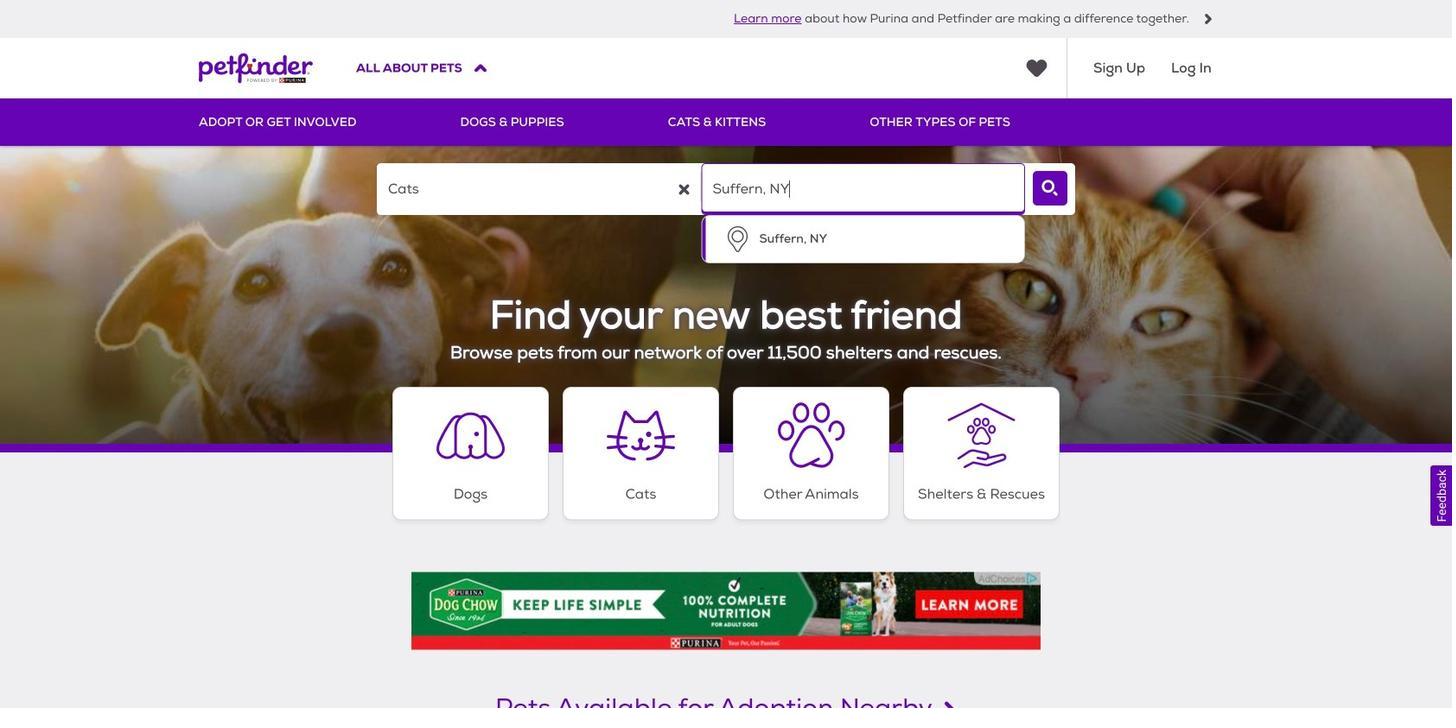Task type: vqa. For each thing, say whether or not it's contained in the screenshot.
LOCATION SEARCH SUGGESTIONS list box
no



Task type: locate. For each thing, give the bounding box(es) containing it.
Enter City, State, or ZIP text field
[[701, 163, 1025, 215]]

advertisement element
[[411, 573, 1041, 650]]

petfinder logo image
[[199, 38, 313, 99]]

primary element
[[199, 99, 1253, 146]]

Search Terrier, Kitten, etc. text field
[[377, 163, 701, 215]]



Task type: describe. For each thing, give the bounding box(es) containing it.
9c2b2 image
[[1203, 14, 1213, 24]]



